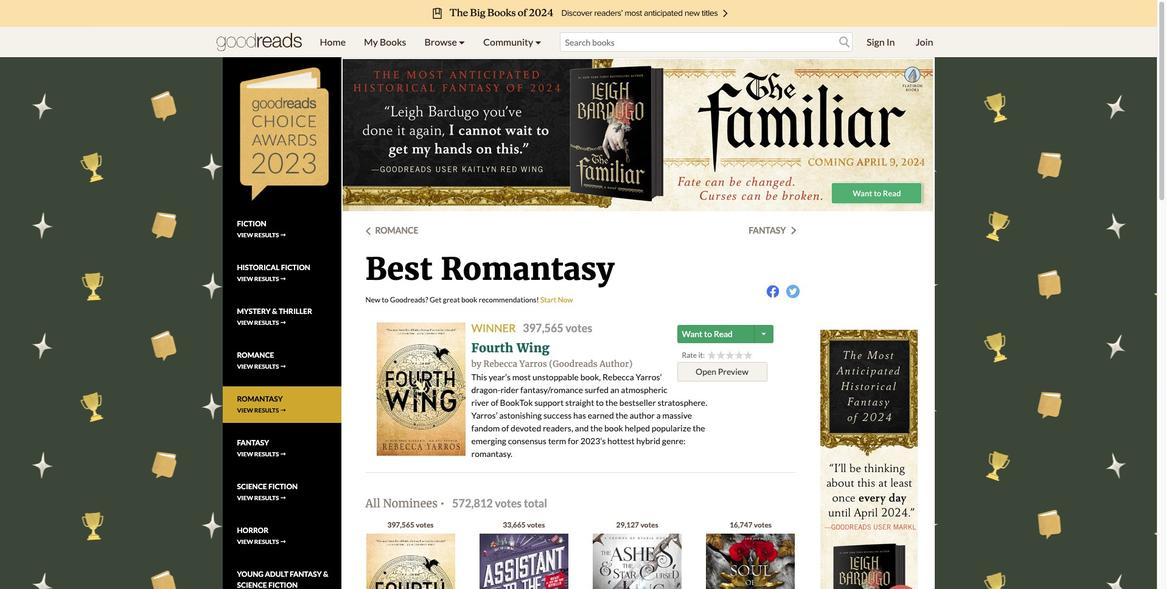 Task type: locate. For each thing, give the bounding box(es) containing it.
open
[[696, 366, 716, 377]]

to up earned
[[596, 397, 604, 408]]

view up horror
[[237, 494, 253, 502]]

yarros' up the atmospheric
[[636, 372, 662, 382]]

view down mystery
[[237, 319, 253, 326]]

→ up "horror view results →"
[[280, 494, 286, 502]]

success
[[543, 410, 572, 421]]

votes right 29,127
[[640, 520, 658, 529]]

results inside fantasy view results →
[[254, 451, 279, 458]]

assistant to the villain by hannah nicole maehrer image
[[479, 533, 568, 589]]

book
[[461, 295, 477, 304], [604, 423, 623, 433]]

7 → from the top
[[280, 494, 286, 502]]

6 results from the top
[[254, 451, 279, 458]]

science fiction view results →
[[237, 482, 298, 502]]

earned
[[588, 410, 614, 421]]

33,665
[[503, 520, 526, 529]]

0 vertical spatial book
[[461, 295, 477, 304]]

results inside "mystery & thriller view results →"
[[254, 319, 279, 326]]

2 results from the top
[[254, 275, 279, 283]]

0 horizontal spatial romantasy
[[237, 395, 283, 404]]

0 vertical spatial 397,565
[[523, 321, 563, 335]]

1 vertical spatial yarros'
[[471, 410, 498, 421]]

results down historical
[[254, 275, 279, 283]]

& left thriller
[[272, 307, 277, 316]]

0 horizontal spatial romance
[[237, 351, 274, 360]]

0 vertical spatial advertisement element
[[343, 59, 933, 211]]

8 → from the top
[[280, 538, 286, 545]]

4 view from the top
[[237, 363, 253, 370]]

1 vertical spatial romantasy
[[237, 395, 283, 404]]

1 horizontal spatial fantasy
[[290, 570, 322, 579]]

open preview link
[[677, 362, 767, 382]]

popularize
[[652, 423, 691, 433]]

fiction down fantasy view results →
[[268, 482, 298, 491]]

0 vertical spatial of
[[491, 397, 498, 408]]

1 vertical spatial &
[[323, 570, 328, 579]]

votes down "now" on the left of the page
[[566, 321, 592, 335]]

view inside fiction view results →
[[237, 231, 253, 239]]

term
[[548, 436, 566, 446]]

yarros'
[[636, 372, 662, 382], [471, 410, 498, 421]]

results up historical
[[254, 231, 279, 239]]

yarros
[[519, 358, 547, 369]]

0 vertical spatial science
[[237, 482, 267, 491]]

0 horizontal spatial fantasy
[[237, 438, 269, 448]]

winner 397,565 votes fourth wing by rebecca yarros (goodreads author) this year's most unstoppable book, rebecca yarros' dragon-rider fantasy/romance surfed an atmospheric river of booktok support straight to the bestseller stratosphere. yarros' astonishing success has earned the author a massive fandom of devoted readers, and the book helped popularize the emerging consensus term for 2023's hottest hybrid genre: romantasy.
[[471, 321, 707, 459]]

→ inside romantasy view results →
[[280, 407, 286, 414]]

397,565
[[523, 321, 563, 335], [387, 520, 414, 529]]

fourth wing by rebecca yarros image
[[376, 323, 465, 456], [366, 533, 455, 589]]

Search books text field
[[560, 32, 853, 52]]

science inside science fiction view results →
[[237, 482, 267, 491]]

fiction inside historical fiction view results →
[[281, 263, 310, 272]]

rebecca up "year's"
[[483, 358, 517, 369]]

1 vertical spatial book
[[604, 423, 623, 433]]

& inside "mystery & thriller view results →"
[[272, 307, 277, 316]]

all
[[365, 497, 380, 511]]

1 horizontal spatial romance
[[375, 225, 418, 236]]

to
[[382, 295, 389, 304], [704, 329, 712, 339], [596, 397, 604, 408]]

4 results from the top
[[254, 363, 279, 370]]

all nominees • 572,812 votes total
[[365, 497, 547, 511]]

young adult fantasy & science fiction
[[237, 570, 328, 589]]

by
[[471, 358, 481, 369]]

view inside historical fiction view results →
[[237, 275, 253, 283]]

rate
[[682, 350, 697, 359]]

fourth wing by rebecca yarros image left this
[[376, 323, 465, 456]]

book up "hottest"
[[604, 423, 623, 433]]

1 vertical spatial fantasy
[[237, 438, 269, 448]]

1 view from the top
[[237, 231, 253, 239]]

community
[[483, 36, 533, 47]]

1 horizontal spatial rebecca
[[603, 372, 634, 382]]

preview
[[718, 366, 749, 377]]

2 science from the top
[[237, 581, 267, 589]]

the up 2023's
[[590, 423, 603, 433]]

5 results from the top
[[254, 407, 279, 414]]

bestseller
[[619, 397, 656, 408]]

horror view results →
[[237, 526, 286, 545]]

votes down nominees
[[416, 520, 434, 529]]

votes right the 16,747
[[754, 520, 772, 529]]

hybrid
[[636, 436, 660, 446]]

of
[[491, 397, 498, 408], [501, 423, 509, 433]]

group
[[707, 351, 753, 360]]

▾
[[459, 36, 465, 47], [535, 36, 541, 47]]

fourth wing by rebecca yarros image down 397,565 votes
[[366, 533, 455, 589]]

author
[[630, 410, 655, 421]]

menu
[[311, 27, 551, 57]]

1 vertical spatial advertisement element
[[820, 330, 917, 589]]

1 results from the top
[[254, 231, 279, 239]]

rebecca up "an"
[[603, 372, 634, 382]]

sign in link
[[857, 27, 904, 57]]

votes up '33,665' at the left of page
[[495, 497, 522, 510]]

572,812
[[452, 497, 493, 510]]

romantasy view results →
[[237, 395, 286, 414]]

booktok
[[500, 397, 533, 408]]

the
[[605, 397, 618, 408], [616, 410, 628, 421], [590, 423, 603, 433], [693, 423, 705, 433]]

my books link
[[355, 27, 415, 57]]

1 vertical spatial 397,565
[[387, 520, 414, 529]]

0 horizontal spatial 397,565
[[387, 520, 414, 529]]

→ up historical fiction view results →
[[280, 231, 286, 239]]

1 vertical spatial science
[[237, 581, 267, 589]]

0 vertical spatial rebecca
[[483, 358, 517, 369]]

rate it:
[[682, 350, 705, 359]]

1 vertical spatial romance
[[237, 351, 274, 360]]

results
[[254, 231, 279, 239], [254, 275, 279, 283], [254, 319, 279, 326], [254, 363, 279, 370], [254, 407, 279, 414], [254, 451, 279, 458], [254, 494, 279, 502], [254, 538, 279, 545]]

to right new
[[382, 295, 389, 304]]

4 → from the top
[[280, 363, 286, 370]]

view down horror
[[237, 538, 253, 545]]

397,565 up wing
[[523, 321, 563, 335]]

2 horizontal spatial to
[[704, 329, 712, 339]]

2 ▾ from the left
[[535, 36, 541, 47]]

romance for romance view results →
[[237, 351, 274, 360]]

view down historical
[[237, 275, 253, 283]]

0 vertical spatial to
[[382, 295, 389, 304]]

1 horizontal spatial book
[[604, 423, 623, 433]]

1 ▾ from the left
[[459, 36, 465, 47]]

results up horror
[[254, 494, 279, 502]]

fiction inside the young adult fantasy & science fiction
[[268, 581, 298, 589]]

fantasy for fantasy
[[749, 225, 786, 236]]

fantasy inside fantasy view results →
[[237, 438, 269, 448]]

share on facebook image
[[766, 285, 780, 298]]

science
[[237, 482, 267, 491], [237, 581, 267, 589]]

1 science from the top
[[237, 482, 267, 491]]

fiction inside fiction view results →
[[237, 219, 266, 228]]

straight
[[565, 397, 594, 408]]

8 results from the top
[[254, 538, 279, 545]]

6 view from the top
[[237, 451, 253, 458]]

total
[[524, 497, 547, 510]]

results up romantasy view results →
[[254, 363, 279, 370]]

1 horizontal spatial &
[[323, 570, 328, 579]]

romance up "best"
[[375, 225, 418, 236]]

votes for 33,665 votes
[[527, 520, 545, 529]]

3 results from the top
[[254, 319, 279, 326]]

best
[[365, 250, 432, 288]]

2 → from the top
[[280, 275, 286, 283]]

7 results from the top
[[254, 494, 279, 502]]

votes down total
[[527, 520, 545, 529]]

results up fantasy view results →
[[254, 407, 279, 414]]

of right 'river'
[[491, 397, 498, 408]]

it:
[[698, 350, 705, 359]]

397,565 down nominees
[[387, 520, 414, 529]]

of right the fandom
[[501, 423, 509, 433]]

join link
[[906, 27, 942, 57]]

view
[[237, 231, 253, 239], [237, 275, 253, 283], [237, 319, 253, 326], [237, 363, 253, 370], [237, 407, 253, 414], [237, 451, 253, 458], [237, 494, 253, 502], [237, 538, 253, 545]]

to left read
[[704, 329, 712, 339]]

the up helped
[[616, 410, 628, 421]]

view inside romantasy view results →
[[237, 407, 253, 414]]

→ down thriller
[[280, 319, 286, 326]]

romance inside romance view results →
[[237, 351, 274, 360]]

votes inside all nominees • 572,812 votes total
[[495, 497, 522, 510]]

horror
[[237, 526, 268, 535]]

1 horizontal spatial to
[[596, 397, 604, 408]]

1 vertical spatial rebecca
[[603, 372, 634, 382]]

0 horizontal spatial ▾
[[459, 36, 465, 47]]

advertisement element
[[343, 59, 933, 211], [820, 330, 917, 589]]

→ up science fiction view results →
[[280, 451, 286, 458]]

0 horizontal spatial to
[[382, 295, 389, 304]]

results up science fiction view results →
[[254, 451, 279, 458]]

1 → from the top
[[280, 231, 286, 239]]

→ up thriller
[[280, 275, 286, 283]]

romantasy down romance view results →
[[237, 395, 283, 404]]

2 view from the top
[[237, 275, 253, 283]]

fandom
[[471, 423, 500, 433]]

0 vertical spatial fantasy
[[749, 225, 786, 236]]

0 vertical spatial fourth wing by rebecca yarros image
[[376, 323, 465, 456]]

6 → from the top
[[280, 451, 286, 458]]

romance for romance
[[375, 225, 418, 236]]

(goodreads
[[549, 358, 598, 369]]

▾ right browse
[[459, 36, 465, 47]]

to inside button
[[704, 329, 712, 339]]

2023 goodreads choice awards image
[[237, 67, 328, 201]]

→ inside science fiction view results →
[[280, 494, 286, 502]]

science inside the young adult fantasy & science fiction
[[237, 581, 267, 589]]

view up fantasy view results →
[[237, 407, 253, 414]]

1 horizontal spatial 397,565
[[523, 321, 563, 335]]

river
[[471, 397, 489, 408]]

1 horizontal spatial ▾
[[535, 36, 541, 47]]

share on twitter image
[[786, 285, 799, 298]]

results down horror
[[254, 538, 279, 545]]

fiction up historical
[[237, 219, 266, 228]]

romance
[[375, 225, 418, 236], [237, 351, 274, 360]]

0 horizontal spatial &
[[272, 307, 277, 316]]

▾ for browse ▾
[[459, 36, 465, 47]]

view up romantasy view results →
[[237, 363, 253, 370]]

3 → from the top
[[280, 319, 286, 326]]

fiction down adult
[[268, 581, 298, 589]]

16,747 votes
[[730, 520, 772, 529]]

romantasy up recommendations!
[[441, 250, 614, 288]]

1 horizontal spatial of
[[501, 423, 509, 433]]

view up science fiction view results →
[[237, 451, 253, 458]]

view inside science fiction view results →
[[237, 494, 253, 502]]

1 vertical spatial to
[[704, 329, 712, 339]]

3 view from the top
[[237, 319, 253, 326]]

→
[[280, 231, 286, 239], [280, 275, 286, 283], [280, 319, 286, 326], [280, 363, 286, 370], [280, 407, 286, 414], [280, 451, 286, 458], [280, 494, 286, 502], [280, 538, 286, 545]]

0 vertical spatial &
[[272, 307, 277, 316]]

5 view from the top
[[237, 407, 253, 414]]

book,
[[580, 372, 601, 382]]

get
[[430, 295, 442, 304]]

browse ▾ button
[[415, 27, 474, 57]]

29,127
[[616, 520, 639, 529]]

surfed
[[585, 385, 609, 395]]

& right adult
[[323, 570, 328, 579]]

fiction inside science fiction view results →
[[268, 482, 298, 491]]

0 vertical spatial romance
[[375, 225, 418, 236]]

science down young
[[237, 581, 267, 589]]

2 vertical spatial fantasy
[[290, 570, 322, 579]]

results down mystery
[[254, 319, 279, 326]]

16,747
[[730, 520, 752, 529]]

book right great
[[461, 295, 477, 304]]

to for want
[[704, 329, 712, 339]]

7 view from the top
[[237, 494, 253, 502]]

science down fantasy view results →
[[237, 482, 267, 491]]

rider
[[500, 385, 519, 395]]

fiction right historical
[[281, 263, 310, 272]]

stratosphere.
[[658, 397, 707, 408]]

yarros' up the fandom
[[471, 410, 498, 421]]

a
[[656, 410, 661, 421]]

votes inside winner 397,565 votes fourth wing by rebecca yarros (goodreads author) this year's most unstoppable book, rebecca yarros' dragon-rider fantasy/romance surfed an atmospheric river of booktok support straight to the bestseller stratosphere. yarros' astonishing success has earned the author a massive fandom of devoted readers, and the book helped popularize the emerging consensus term for 2023's hottest hybrid genre: romantasy.
[[566, 321, 592, 335]]

→ up romantasy view results →
[[280, 363, 286, 370]]

0 vertical spatial romantasy
[[441, 250, 614, 288]]

▾ right 'community'
[[535, 36, 541, 47]]

2 horizontal spatial fantasy
[[749, 225, 786, 236]]

the right popularize
[[693, 423, 705, 433]]

8 view from the top
[[237, 538, 253, 545]]

0 vertical spatial yarros'
[[636, 372, 662, 382]]

view up historical
[[237, 231, 253, 239]]

fantasy
[[749, 225, 786, 236], [237, 438, 269, 448], [290, 570, 322, 579]]

view inside fantasy view results →
[[237, 451, 253, 458]]

romance down "mystery & thriller view results →"
[[237, 351, 274, 360]]

romantasy
[[441, 250, 614, 288], [237, 395, 283, 404]]

5 → from the top
[[280, 407, 286, 414]]

has
[[573, 410, 586, 421]]

2 vertical spatial to
[[596, 397, 604, 408]]

→ up adult
[[280, 538, 286, 545]]

fourth wing link
[[471, 340, 549, 355]]

→ up fantasy view results →
[[280, 407, 286, 414]]



Task type: describe. For each thing, give the bounding box(es) containing it.
rebecca yarros link
[[483, 358, 547, 369]]

books
[[380, 36, 406, 47]]

join
[[916, 36, 933, 47]]

fantasy/romance
[[520, 385, 583, 395]]

0 horizontal spatial book
[[461, 295, 477, 304]]

book inside winner 397,565 votes fourth wing by rebecca yarros (goodreads author) this year's most unstoppable book, rebecca yarros' dragon-rider fantasy/romance surfed an atmospheric river of booktok support straight to the bestseller stratosphere. yarros' astonishing success has earned the author a massive fandom of devoted readers, and the book helped popularize the emerging consensus term for 2023's hottest hybrid genre: romantasy.
[[604, 423, 623, 433]]

an
[[610, 385, 619, 395]]

to for new
[[382, 295, 389, 304]]

view inside "horror view results →"
[[237, 538, 253, 545]]

best romantasy
[[365, 250, 614, 288]]

▾ for community ▾
[[535, 36, 541, 47]]

•
[[440, 497, 445, 511]]

romance view results →
[[237, 351, 286, 370]]

→ inside "horror view results →"
[[280, 538, 286, 545]]

0 horizontal spatial yarros'
[[471, 410, 498, 421]]

most
[[512, 372, 531, 382]]

great
[[443, 295, 460, 304]]

support
[[534, 397, 564, 408]]

new
[[365, 295, 380, 304]]

mystery
[[237, 307, 271, 316]]

results inside fiction view results →
[[254, 231, 279, 239]]

browse
[[424, 36, 457, 47]]

consensus
[[508, 436, 546, 446]]

want
[[682, 329, 702, 339]]

0 horizontal spatial rebecca
[[483, 358, 517, 369]]

atmospheric
[[621, 385, 667, 395]]

Search for books to add to your shelves search field
[[560, 32, 853, 52]]

recommendations!
[[479, 295, 539, 304]]

397,565 inside winner 397,565 votes fourth wing by rebecca yarros (goodreads author) this year's most unstoppable book, rebecca yarros' dragon-rider fantasy/romance surfed an atmospheric river of booktok support straight to the bestseller stratosphere. yarros' astonishing success has earned the author a massive fandom of devoted readers, and the book helped popularize the emerging consensus term for 2023's hottest hybrid genre: romantasy.
[[523, 321, 563, 335]]

fantasy link
[[749, 225, 796, 236]]

33,665 votes
[[503, 520, 545, 529]]

my books
[[364, 36, 406, 47]]

to inside winner 397,565 votes fourth wing by rebecca yarros (goodreads author) this year's most unstoppable book, rebecca yarros' dragon-rider fantasy/romance surfed an atmospheric river of booktok support straight to the bestseller stratosphere. yarros' astonishing success has earned the author a massive fandom of devoted readers, and the book helped popularize the emerging consensus term for 2023's hottest hybrid genre: romantasy.
[[596, 397, 604, 408]]

results inside science fiction view results →
[[254, 494, 279, 502]]

→ inside fantasy view results →
[[280, 451, 286, 458]]

fantasy view results →
[[237, 438, 286, 458]]

emerging
[[471, 436, 506, 446]]

1 horizontal spatial romantasy
[[441, 250, 614, 288]]

sign in
[[867, 36, 895, 47]]

wing
[[517, 340, 549, 355]]

2023's
[[580, 436, 606, 446]]

the down "an"
[[605, 397, 618, 408]]

29,127 votes
[[616, 520, 658, 529]]

nominees
[[383, 497, 438, 511]]

read
[[714, 329, 733, 339]]

the ashes & the star-cursed king by carissa broadbent image
[[593, 533, 682, 589]]

want to read button
[[682, 325, 733, 343]]

votes for 16,747 votes
[[754, 520, 772, 529]]

open preview
[[696, 366, 749, 377]]

for
[[568, 436, 579, 446]]

→ inside historical fiction view results →
[[280, 275, 286, 283]]

now
[[558, 295, 573, 304]]

start now link
[[540, 295, 573, 304]]

author)
[[600, 358, 633, 369]]

results inside historical fiction view results →
[[254, 275, 279, 283]]

browse ▾
[[424, 36, 465, 47]]

historical
[[237, 263, 280, 272]]

fourth
[[471, 340, 513, 355]]

goodreads?
[[390, 295, 428, 304]]

0 horizontal spatial of
[[491, 397, 498, 408]]

home
[[320, 36, 346, 47]]

my
[[364, 36, 378, 47]]

dragon-
[[471, 385, 500, 395]]

young
[[237, 570, 263, 579]]

home link
[[311, 27, 355, 57]]

results inside romance view results →
[[254, 363, 279, 370]]

a soul of ash and blood by jennifer l. armentrout image
[[706, 533, 795, 589]]

astonishing
[[499, 410, 542, 421]]

want to read
[[682, 329, 733, 339]]

the most anticipated books of 2024 image
[[92, 0, 1065, 27]]

new to goodreads? get great book recommendations! start now
[[365, 295, 573, 304]]

1 vertical spatial of
[[501, 423, 509, 433]]

→ inside romance view results →
[[280, 363, 286, 370]]

romantasy.
[[471, 449, 512, 459]]

adult
[[265, 570, 288, 579]]

& inside the young adult fantasy & science fiction
[[323, 570, 328, 579]]

fantasy inside the young adult fantasy & science fiction
[[290, 570, 322, 579]]

devoted
[[511, 423, 541, 433]]

1 horizontal spatial yarros'
[[636, 372, 662, 382]]

genre:
[[662, 436, 686, 446]]

community ▾ button
[[474, 27, 551, 57]]

helped
[[625, 423, 650, 433]]

→ inside "mystery & thriller view results →"
[[280, 319, 286, 326]]

menu containing home
[[311, 27, 551, 57]]

young adult fantasy & science fiction link
[[237, 569, 331, 589]]

readers,
[[543, 423, 573, 433]]

unstoppable
[[532, 372, 579, 382]]

votes for 397,565 votes
[[416, 520, 434, 529]]

results inside "horror view results →"
[[254, 538, 279, 545]]

results inside romantasy view results →
[[254, 407, 279, 414]]

in
[[887, 36, 895, 47]]

mystery & thriller view results →
[[237, 307, 312, 326]]

view inside romance view results →
[[237, 363, 253, 370]]

397,565 votes
[[387, 520, 434, 529]]

this
[[471, 372, 487, 382]]

winner
[[471, 321, 516, 335]]

start
[[540, 295, 556, 304]]

historical fiction view results →
[[237, 263, 310, 283]]

1 vertical spatial fourth wing by rebecca yarros image
[[366, 533, 455, 589]]

→ inside fiction view results →
[[280, 231, 286, 239]]

massive
[[662, 410, 692, 421]]

votes for 29,127 votes
[[640, 520, 658, 529]]

view inside "mystery & thriller view results →"
[[237, 319, 253, 326]]

romantasy inside romantasy view results →
[[237, 395, 283, 404]]

fantasy for fantasy view results →
[[237, 438, 269, 448]]



Task type: vqa. For each thing, say whether or not it's contained in the screenshot.
atmospheric at the right
yes



